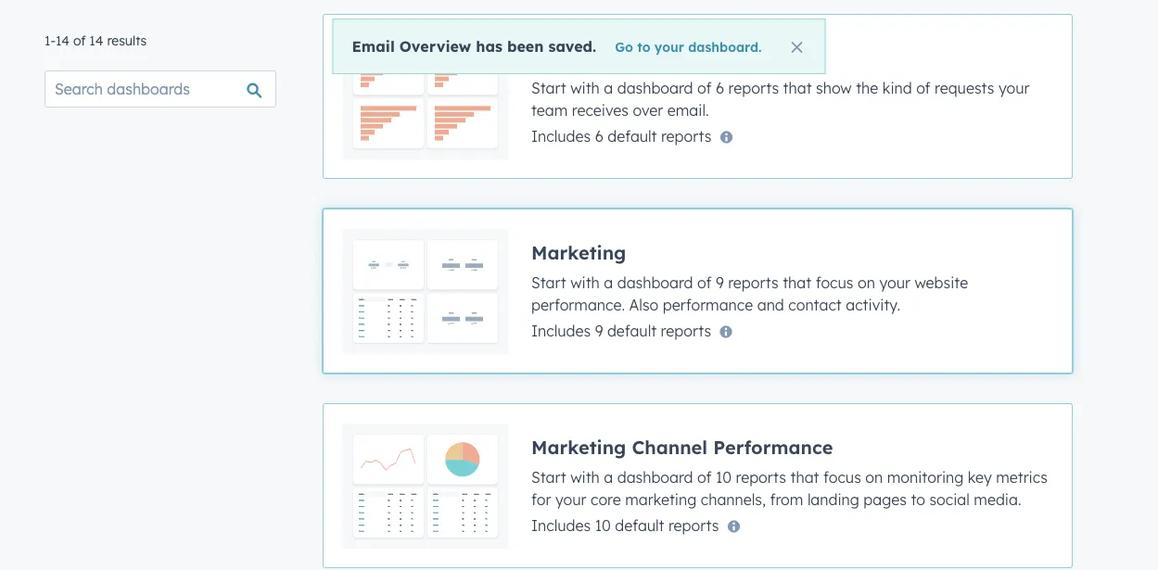 Task type: vqa. For each thing, say whether or not it's contained in the screenshot.
the left Contacts
no



Task type: describe. For each thing, give the bounding box(es) containing it.
key
[[968, 468, 992, 486]]

default for start
[[607, 321, 657, 340]]

performance
[[663, 295, 753, 314]]

of up email.
[[697, 78, 712, 97]]

show
[[816, 78, 852, 97]]

dashboard inside the marketing start with a dashboard of 9 reports that focus on your website performance. also performance and contact activity.
[[617, 273, 693, 292]]

media.
[[974, 490, 1021, 509]]

overview for email overview has been saved.
[[400, 37, 471, 55]]

marketing for start
[[531, 241, 626, 264]]

that inside marketing channel performance start with a dashboard of 10 reports that focus on monitoring key metrics for your core marketing channels, from landing pages to social media.
[[791, 468, 819, 486]]

reports down email.
[[661, 127, 712, 145]]

includes for email overview
[[531, 127, 591, 145]]

over
[[633, 101, 663, 119]]

social
[[930, 490, 970, 509]]

focus inside the marketing start with a dashboard of 9 reports that focus on your website performance. also performance and contact activity.
[[816, 273, 854, 292]]

reports inside marketing channel performance start with a dashboard of 10 reports that focus on monitoring key metrics for your core marketing channels, from landing pages to social media.
[[736, 468, 786, 486]]

default for channel
[[615, 516, 664, 535]]

your inside marketing channel performance start with a dashboard of 10 reports that focus on monitoring key metrics for your core marketing channels, from landing pages to social media.
[[555, 490, 587, 509]]

the
[[856, 78, 878, 97]]

marketing for channel
[[531, 435, 626, 459]]

6 inside email overview start with a dashboard of 6 reports that show the kind of requests your team receives over email.
[[716, 78, 724, 97]]

has
[[476, 37, 502, 55]]

performance.
[[531, 295, 625, 314]]

that inside the marketing start with a dashboard of 9 reports that focus on your website performance. also performance and contact activity.
[[783, 273, 812, 292]]

0 horizontal spatial 6
[[595, 127, 603, 145]]

with inside email overview start with a dashboard of 6 reports that show the kind of requests your team receives over email.
[[570, 78, 600, 97]]

requests
[[935, 78, 994, 97]]

2 14 from the left
[[89, 32, 103, 49]]

start inside the marketing start with a dashboard of 9 reports that focus on your website performance. also performance and contact activity.
[[531, 273, 566, 292]]

close image
[[791, 42, 803, 53]]

to inside email overview has been saved. alert
[[637, 38, 651, 55]]

that inside email overview start with a dashboard of 6 reports that show the kind of requests your team receives over email.
[[783, 78, 812, 97]]

email overview has been saved.
[[352, 37, 596, 55]]

includes for marketing
[[531, 321, 591, 340]]

email.
[[667, 101, 709, 119]]

includes 9 default reports
[[531, 321, 711, 340]]

marketing channel performance start with a dashboard of 10 reports that focus on monitoring key metrics for your core marketing channels, from landing pages to social media.
[[531, 435, 1048, 509]]

includes 10 default reports
[[531, 516, 719, 535]]

a inside marketing channel performance start with a dashboard of 10 reports that focus on monitoring key metrics for your core marketing channels, from landing pages to social media.
[[604, 468, 613, 486]]

contact
[[788, 295, 842, 314]]

go
[[615, 38, 633, 55]]

your inside email overview start with a dashboard of 6 reports that show the kind of requests your team receives over email.
[[999, 78, 1030, 97]]

been
[[507, 37, 544, 55]]

1-14 of 14 results
[[45, 32, 147, 49]]

performance
[[713, 435, 833, 459]]

also
[[629, 295, 659, 314]]

channels,
[[701, 490, 766, 509]]

0 horizontal spatial 10
[[595, 516, 611, 535]]

marketing start with a dashboard of 9 reports that focus on your website performance. also performance and contact activity.
[[531, 241, 968, 314]]

start inside email overview start with a dashboard of 6 reports that show the kind of requests your team receives over email.
[[531, 78, 566, 97]]

of inside marketing channel performance start with a dashboard of 10 reports that focus on monitoring key metrics for your core marketing channels, from landing pages to social media.
[[697, 468, 712, 486]]

metrics
[[996, 468, 1048, 486]]

monitoring
[[887, 468, 964, 486]]

marketing
[[625, 490, 697, 509]]

to inside marketing channel performance start with a dashboard of 10 reports that focus on monitoring key metrics for your core marketing channels, from landing pages to social media.
[[911, 490, 925, 509]]



Task type: locate. For each thing, give the bounding box(es) containing it.
2 dashboard from the top
[[617, 273, 693, 292]]

includes down "team"
[[531, 127, 591, 145]]

0 horizontal spatial 14
[[56, 32, 70, 49]]

1 horizontal spatial email
[[531, 46, 584, 69]]

overview up over
[[589, 46, 678, 69]]

3 includes from the top
[[531, 516, 591, 535]]

on inside marketing channel performance start with a dashboard of 10 reports that focus on monitoring key metrics for your core marketing channels, from landing pages to social media.
[[865, 468, 883, 486]]

0 horizontal spatial overview
[[400, 37, 471, 55]]

reports down the performance
[[661, 321, 711, 340]]

1 vertical spatial dashboard
[[617, 273, 693, 292]]

6 down dashboard.
[[716, 78, 724, 97]]

2 vertical spatial with
[[570, 468, 600, 486]]

10
[[716, 468, 732, 486], [595, 516, 611, 535]]

dashboard
[[617, 78, 693, 97], [617, 273, 693, 292], [617, 468, 693, 486]]

2 vertical spatial start
[[531, 468, 566, 486]]

focus up "contact"
[[816, 273, 854, 292]]

marketing
[[531, 241, 626, 264], [531, 435, 626, 459]]

default
[[608, 127, 657, 145], [607, 321, 657, 340], [615, 516, 664, 535]]

on inside the marketing start with a dashboard of 9 reports that focus on your website performance. also performance and contact activity.
[[858, 273, 875, 292]]

marketing image
[[342, 228, 509, 354]]

0 horizontal spatial email
[[352, 37, 395, 55]]

website
[[915, 273, 968, 292]]

saved.
[[548, 37, 596, 55]]

reports inside the marketing start with a dashboard of 9 reports that focus on your website performance. also performance and contact activity.
[[728, 273, 779, 292]]

2 includes from the top
[[531, 321, 591, 340]]

reports inside email overview start with a dashboard of 6 reports that show the kind of requests your team receives over email.
[[728, 78, 779, 97]]

1 horizontal spatial 6
[[716, 78, 724, 97]]

with inside marketing channel performance start with a dashboard of 10 reports that focus on monitoring key metrics for your core marketing channels, from landing pages to social media.
[[570, 468, 600, 486]]

of inside the marketing start with a dashboard of 9 reports that focus on your website performance. also performance and contact activity.
[[697, 273, 712, 292]]

1 vertical spatial includes
[[531, 321, 591, 340]]

None checkbox
[[323, 14, 1073, 179], [323, 209, 1073, 374]]

focus up the landing
[[823, 468, 861, 486]]

1 horizontal spatial 9
[[716, 273, 724, 292]]

None checkbox
[[323, 403, 1073, 568]]

go to your dashboard. link
[[615, 38, 762, 55]]

your right requests
[[999, 78, 1030, 97]]

of up the performance
[[697, 273, 712, 292]]

0 vertical spatial 6
[[716, 78, 724, 97]]

1 vertical spatial with
[[570, 273, 600, 292]]

your right for
[[555, 490, 587, 509]]

includes inside email overview checkbox
[[531, 127, 591, 145]]

activity.
[[846, 295, 900, 314]]

email overview start with a dashboard of 6 reports that show the kind of requests your team receives over email.
[[531, 46, 1030, 119]]

marketing inside the marketing start with a dashboard of 9 reports that focus on your website performance. also performance and contact activity.
[[531, 241, 626, 264]]

Search search field
[[45, 70, 276, 108]]

1 horizontal spatial 14
[[89, 32, 103, 49]]

0 vertical spatial includes
[[531, 127, 591, 145]]

none checkbox email overview
[[323, 14, 1073, 179]]

a up receives
[[604, 78, 613, 97]]

email inside alert
[[352, 37, 395, 55]]

includes down for
[[531, 516, 591, 535]]

and
[[757, 295, 784, 314]]

to
[[637, 38, 651, 55], [911, 490, 925, 509]]

pages
[[864, 490, 907, 509]]

marketing up core
[[531, 435, 626, 459]]

overview inside email overview start with a dashboard of 6 reports that show the kind of requests your team receives over email.
[[589, 46, 678, 69]]

start inside marketing channel performance start with a dashboard of 10 reports that focus on monitoring key metrics for your core marketing channels, from landing pages to social media.
[[531, 468, 566, 486]]

core
[[591, 490, 621, 509]]

dashboard up over
[[617, 78, 693, 97]]

start up "team"
[[531, 78, 566, 97]]

that up "contact"
[[783, 273, 812, 292]]

1 horizontal spatial overview
[[589, 46, 678, 69]]

your inside email overview has been saved. alert
[[654, 38, 684, 55]]

10 down core
[[595, 516, 611, 535]]

includes down performance.
[[531, 321, 591, 340]]

9 inside the marketing start with a dashboard of 9 reports that focus on your website performance. also performance and contact activity.
[[716, 273, 724, 292]]

email overview image
[[342, 33, 509, 159]]

a
[[604, 78, 613, 97], [604, 273, 613, 292], [604, 468, 613, 486]]

of
[[73, 32, 86, 49], [697, 78, 712, 97], [916, 78, 931, 97], [697, 273, 712, 292], [697, 468, 712, 486]]

dashboard up also
[[617, 273, 693, 292]]

marketing channel performance image
[[342, 423, 509, 549]]

of right 1-
[[73, 32, 86, 49]]

reports down marketing
[[669, 516, 719, 535]]

on up pages
[[865, 468, 883, 486]]

9 up the performance
[[716, 273, 724, 292]]

0 vertical spatial a
[[604, 78, 613, 97]]

email inside email overview start with a dashboard of 6 reports that show the kind of requests your team receives over email.
[[531, 46, 584, 69]]

0 vertical spatial with
[[570, 78, 600, 97]]

0 vertical spatial that
[[783, 78, 812, 97]]

focus
[[816, 273, 854, 292], [823, 468, 861, 486]]

1 none checkbox from the top
[[323, 14, 1073, 179]]

start
[[531, 78, 566, 97], [531, 273, 566, 292], [531, 468, 566, 486]]

2 vertical spatial a
[[604, 468, 613, 486]]

3 dashboard from the top
[[617, 468, 693, 486]]

1 vertical spatial marketing
[[531, 435, 626, 459]]

go to your dashboard.
[[615, 38, 762, 55]]

2 vertical spatial dashboard
[[617, 468, 693, 486]]

1 dashboard from the top
[[617, 78, 693, 97]]

a inside the marketing start with a dashboard of 9 reports that focus on your website performance. also performance and contact activity.
[[604, 273, 613, 292]]

your up activity.
[[879, 273, 911, 292]]

10 up channels,
[[716, 468, 732, 486]]

0 vertical spatial start
[[531, 78, 566, 97]]

overview left has
[[400, 37, 471, 55]]

of right kind
[[916, 78, 931, 97]]

with
[[570, 78, 600, 97], [570, 273, 600, 292], [570, 468, 600, 486]]

none checkbox containing marketing channel performance
[[323, 403, 1073, 568]]

reports down dashboard.
[[728, 78, 779, 97]]

0 vertical spatial marketing
[[531, 241, 626, 264]]

0 vertical spatial dashboard
[[617, 78, 693, 97]]

1 vertical spatial a
[[604, 273, 613, 292]]

0 vertical spatial 10
[[716, 468, 732, 486]]

your right go
[[654, 38, 684, 55]]

2 marketing from the top
[[531, 435, 626, 459]]

none checkbox containing marketing
[[323, 209, 1073, 374]]

a inside email overview start with a dashboard of 6 reports that show the kind of requests your team receives over email.
[[604, 78, 613, 97]]

to right go
[[637, 38, 651, 55]]

your inside the marketing start with a dashboard of 9 reports that focus on your website performance. also performance and contact activity.
[[879, 273, 911, 292]]

of up channels,
[[697, 468, 712, 486]]

focus inside marketing channel performance start with a dashboard of 10 reports that focus on monitoring key metrics for your core marketing channels, from landing pages to social media.
[[823, 468, 861, 486]]

marketing inside marketing channel performance start with a dashboard of 10 reports that focus on monitoring key metrics for your core marketing channels, from landing pages to social media.
[[531, 435, 626, 459]]

channel
[[632, 435, 708, 459]]

0 vertical spatial none checkbox
[[323, 14, 1073, 179]]

9
[[716, 273, 724, 292], [595, 321, 603, 340]]

email for email overview has been saved.
[[352, 37, 395, 55]]

reports down performance
[[736, 468, 786, 486]]

2 none checkbox from the top
[[323, 209, 1073, 374]]

2 with from the top
[[570, 273, 600, 292]]

dashboard up marketing
[[617, 468, 693, 486]]

email for email overview start with a dashboard of 6 reports that show the kind of requests your team receives over email.
[[531, 46, 584, 69]]

with up performance.
[[570, 273, 600, 292]]

0 vertical spatial on
[[858, 273, 875, 292]]

with up core
[[570, 468, 600, 486]]

0 vertical spatial 9
[[716, 273, 724, 292]]

email
[[352, 37, 395, 55], [531, 46, 584, 69]]

6 down receives
[[595, 127, 603, 145]]

1 horizontal spatial 10
[[716, 468, 732, 486]]

0 vertical spatial focus
[[816, 273, 854, 292]]

1 a from the top
[[604, 78, 613, 97]]

default down over
[[608, 127, 657, 145]]

with up receives
[[570, 78, 600, 97]]

1 vertical spatial 9
[[595, 321, 603, 340]]

team
[[531, 101, 568, 119]]

dashboard inside email overview start with a dashboard of 6 reports that show the kind of requests your team receives over email.
[[617, 78, 693, 97]]

1 vertical spatial 10
[[595, 516, 611, 535]]

your
[[654, 38, 684, 55], [999, 78, 1030, 97], [879, 273, 911, 292], [555, 490, 587, 509]]

kind
[[883, 78, 912, 97]]

overview
[[400, 37, 471, 55], [589, 46, 678, 69]]

9 down performance.
[[595, 321, 603, 340]]

1 vertical spatial start
[[531, 273, 566, 292]]

2 vertical spatial default
[[615, 516, 664, 535]]

default down also
[[607, 321, 657, 340]]

1 vertical spatial none checkbox
[[323, 209, 1073, 374]]

1 vertical spatial to
[[911, 490, 925, 509]]

start up performance.
[[531, 273, 566, 292]]

3 a from the top
[[604, 468, 613, 486]]

to down monitoring
[[911, 490, 925, 509]]

reports up and
[[728, 273, 779, 292]]

a up performance.
[[604, 273, 613, 292]]

includes inside marketing checkbox
[[531, 321, 591, 340]]

that left show
[[783, 78, 812, 97]]

default down marketing
[[615, 516, 664, 535]]

email overview has been saved. alert
[[332, 19, 826, 74]]

that up from on the right of the page
[[791, 468, 819, 486]]

1 horizontal spatial to
[[911, 490, 925, 509]]

overview inside alert
[[400, 37, 471, 55]]

1 14 from the left
[[56, 32, 70, 49]]

results
[[107, 32, 147, 49]]

includes 6 default reports
[[531, 127, 712, 145]]

10 inside marketing channel performance start with a dashboard of 10 reports that focus on monitoring key metrics for your core marketing channels, from landing pages to social media.
[[716, 468, 732, 486]]

0 vertical spatial to
[[637, 38, 651, 55]]

that
[[783, 78, 812, 97], [783, 273, 812, 292], [791, 468, 819, 486]]

on
[[858, 273, 875, 292], [865, 468, 883, 486]]

from
[[770, 490, 803, 509]]

1 marketing from the top
[[531, 241, 626, 264]]

1 vertical spatial on
[[865, 468, 883, 486]]

dashboard.
[[688, 38, 762, 55]]

landing
[[808, 490, 859, 509]]

receives
[[572, 101, 629, 119]]

1-
[[45, 32, 56, 49]]

with inside the marketing start with a dashboard of 9 reports that focus on your website performance. also performance and contact activity.
[[570, 273, 600, 292]]

1 includes from the top
[[531, 127, 591, 145]]

on up activity.
[[858, 273, 875, 292]]

3 with from the top
[[570, 468, 600, 486]]

1 vertical spatial that
[[783, 273, 812, 292]]

none checkbox marketing
[[323, 209, 1073, 374]]

for
[[531, 490, 551, 509]]

2 vertical spatial that
[[791, 468, 819, 486]]

2 start from the top
[[531, 273, 566, 292]]

2 a from the top
[[604, 273, 613, 292]]

14
[[56, 32, 70, 49], [89, 32, 103, 49]]

1 vertical spatial 6
[[595, 127, 603, 145]]

marketing up performance.
[[531, 241, 626, 264]]

2 vertical spatial includes
[[531, 516, 591, 535]]

reports
[[728, 78, 779, 97], [661, 127, 712, 145], [728, 273, 779, 292], [661, 321, 711, 340], [736, 468, 786, 486], [669, 516, 719, 535]]

includes
[[531, 127, 591, 145], [531, 321, 591, 340], [531, 516, 591, 535]]

start up for
[[531, 468, 566, 486]]

none checkbox containing email overview
[[323, 14, 1073, 179]]

includes for marketing channel performance
[[531, 516, 591, 535]]

0 vertical spatial default
[[608, 127, 657, 145]]

1 vertical spatial default
[[607, 321, 657, 340]]

1 vertical spatial focus
[[823, 468, 861, 486]]

overview for email overview start with a dashboard of 6 reports that show the kind of requests your team receives over email.
[[589, 46, 678, 69]]

6
[[716, 78, 724, 97], [595, 127, 603, 145]]

1 start from the top
[[531, 78, 566, 97]]

1 with from the top
[[570, 78, 600, 97]]

dashboard inside marketing channel performance start with a dashboard of 10 reports that focus on monitoring key metrics for your core marketing channels, from landing pages to social media.
[[617, 468, 693, 486]]

0 horizontal spatial 9
[[595, 321, 603, 340]]

default for overview
[[608, 127, 657, 145]]

3 start from the top
[[531, 468, 566, 486]]

a up core
[[604, 468, 613, 486]]

0 horizontal spatial to
[[637, 38, 651, 55]]



